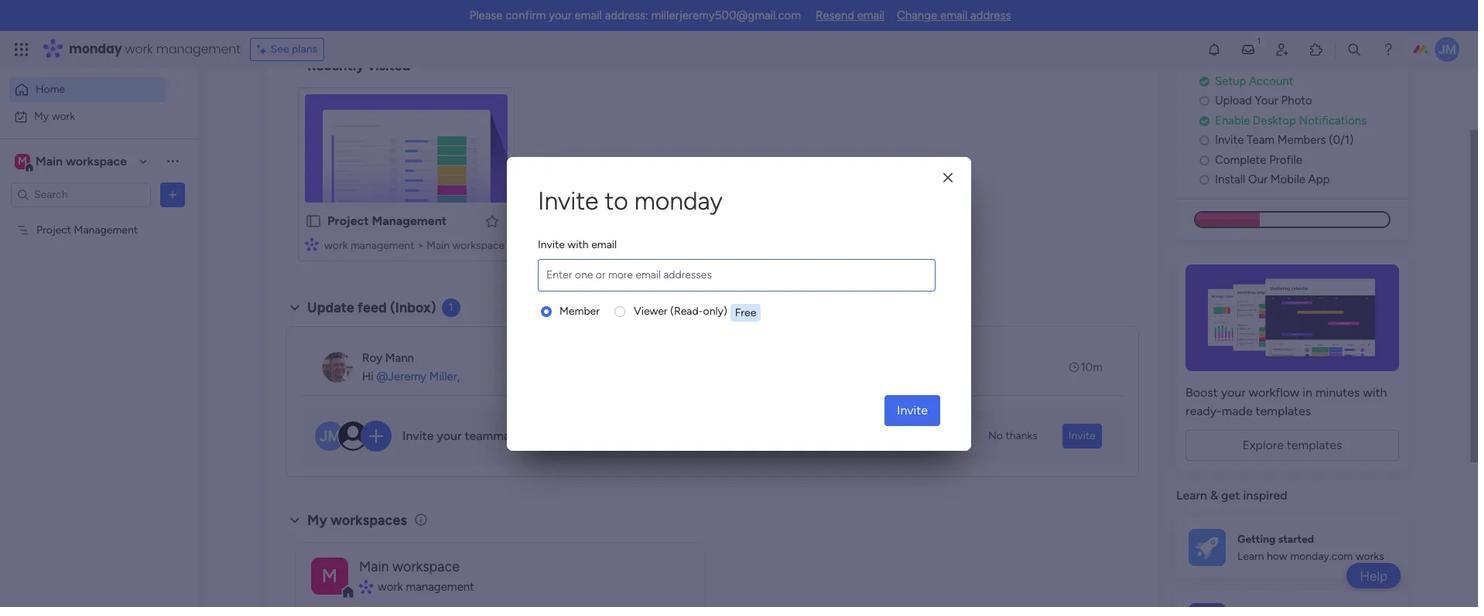 Task type: locate. For each thing, give the bounding box(es) containing it.
workspace up search in workspace field
[[66, 154, 127, 168]]

invite for invite team members (0/1)
[[1216, 133, 1244, 147]]

0 vertical spatial learn
[[1177, 488, 1208, 503]]

2 horizontal spatial your
[[1222, 385, 1246, 400]]

2 vertical spatial management
[[406, 580, 474, 594]]

workspace down add to favorites icon
[[453, 239, 505, 252]]

0 vertical spatial my
[[34, 110, 49, 123]]

mann
[[385, 351, 414, 365]]

1 circle o image from the top
[[1200, 135, 1210, 147]]

0 vertical spatial m
[[18, 154, 27, 168]]

m for workspace image
[[322, 565, 338, 587]]

1 vertical spatial my
[[307, 512, 327, 529]]

0 vertical spatial monday
[[69, 40, 122, 58]]

main right >
[[427, 239, 450, 252]]

start
[[554, 429, 580, 444]]

1 horizontal spatial your
[[549, 9, 572, 22]]

my
[[34, 110, 49, 123], [307, 512, 327, 529]]

0 vertical spatial component image
[[305, 237, 319, 251]]

with right minutes
[[1364, 385, 1388, 400]]

0 horizontal spatial main workspace
[[36, 154, 127, 168]]

project
[[327, 214, 369, 228], [36, 223, 71, 237]]

monday right to
[[635, 186, 723, 216]]

upload your photo link
[[1200, 92, 1409, 110]]

m
[[18, 154, 27, 168], [322, 565, 338, 587]]

circle o image
[[1200, 135, 1210, 147], [1200, 155, 1210, 166], [1200, 174, 1210, 186]]

project inside project management "list box"
[[36, 223, 71, 237]]

project management up work management > main workspace at the left top
[[327, 214, 447, 228]]

main right workspace image
[[359, 559, 389, 576]]

change
[[897, 9, 938, 22]]

invite for the rightmost "invite" button
[[1069, 430, 1096, 443]]

project management down search in workspace field
[[36, 223, 138, 237]]

address:
[[605, 9, 649, 22]]

work up home button on the top of the page
[[125, 40, 153, 58]]

m for workspace icon
[[18, 154, 27, 168]]

0 vertical spatial with
[[568, 238, 589, 251]]

feed
[[358, 300, 387, 317]]

email
[[575, 9, 602, 22], [858, 9, 885, 22], [941, 9, 968, 22], [592, 238, 617, 251]]

workspace up work management
[[393, 559, 460, 576]]

1 horizontal spatial main
[[359, 559, 389, 576]]

explore
[[1243, 438, 1284, 453]]

0 horizontal spatial monday
[[69, 40, 122, 58]]

1 vertical spatial component image
[[359, 581, 372, 595]]

work inside button
[[52, 110, 75, 123]]

circle o image inside complete profile link
[[1200, 155, 1210, 166]]

management
[[372, 214, 447, 228], [74, 223, 138, 237]]

your inside boost your workflow in minutes with ready-made templates
[[1222, 385, 1246, 400]]

address
[[971, 9, 1011, 22]]

management for work management
[[406, 580, 474, 594]]

check circle image
[[1200, 115, 1210, 127]]

main workspace up search in workspace field
[[36, 154, 127, 168]]

circle o image for install
[[1200, 174, 1210, 186]]

monday work management
[[69, 40, 241, 58]]

1 vertical spatial management
[[351, 239, 415, 252]]

my for my workspaces
[[307, 512, 327, 529]]

notifications image
[[1207, 42, 1222, 57]]

invite your teammates and start collaborating
[[403, 429, 657, 444]]

with up member
[[568, 238, 589, 251]]

learn down getting
[[1238, 550, 1265, 564]]

see
[[271, 43, 289, 56]]

0 horizontal spatial component image
[[305, 237, 319, 251]]

roy mann image
[[322, 352, 353, 383]]

work right workspace image
[[378, 580, 403, 594]]

circle o image left complete
[[1200, 155, 1210, 166]]

Enter one or more email addresses text field
[[542, 260, 932, 291]]

main workspace up work management
[[359, 559, 460, 576]]

notifications
[[1300, 114, 1367, 128]]

management up work management > main workspace at the left top
[[372, 214, 447, 228]]

email right the change
[[941, 9, 968, 22]]

templates right explore
[[1287, 438, 1343, 453]]

enable desktop notifications
[[1216, 114, 1367, 128]]

component image for work management
[[359, 581, 372, 595]]

1 vertical spatial your
[[1222, 385, 1246, 400]]

workspace
[[66, 154, 127, 168], [453, 239, 505, 252], [393, 559, 460, 576]]

3 circle o image from the top
[[1200, 174, 1210, 186]]

m inside workspace image
[[322, 565, 338, 587]]

0 horizontal spatial m
[[18, 154, 27, 168]]

visited
[[368, 57, 411, 74]]

change email address link
[[897, 9, 1011, 22]]

circle o image inside invite team members (0/1) link
[[1200, 135, 1210, 147]]

how
[[1267, 550, 1288, 564]]

0 horizontal spatial my
[[34, 110, 49, 123]]

1 horizontal spatial learn
[[1238, 550, 1265, 564]]

with
[[568, 238, 589, 251], [1364, 385, 1388, 400]]

0 horizontal spatial project
[[36, 223, 71, 237]]

management down search in workspace field
[[74, 223, 138, 237]]

invite team members (0/1)
[[1216, 133, 1354, 147]]

close recently visited image
[[286, 57, 304, 75]]

your
[[1255, 94, 1279, 108]]

0 horizontal spatial your
[[437, 429, 462, 444]]

project management inside "list box"
[[36, 223, 138, 237]]

collaborating
[[583, 429, 657, 444]]

work
[[125, 40, 153, 58], [52, 110, 75, 123], [324, 239, 348, 252], [378, 580, 403, 594]]

option
[[0, 216, 197, 219]]

public board image
[[305, 213, 322, 230]]

workspace image
[[311, 558, 348, 595]]

0 vertical spatial your
[[549, 9, 572, 22]]

1 horizontal spatial invite button
[[1063, 424, 1102, 449]]

learn & get inspired
[[1177, 488, 1288, 503]]

invite for leftmost "invite" button
[[897, 403, 928, 418]]

1 vertical spatial main
[[427, 239, 450, 252]]

update
[[307, 300, 354, 317]]

2 circle o image from the top
[[1200, 155, 1210, 166]]

circle o image inside install our mobile app 'link'
[[1200, 174, 1210, 186]]

1 horizontal spatial project
[[327, 214, 369, 228]]

invite to monday
[[538, 186, 723, 216]]

photo
[[1282, 94, 1313, 108]]

jeremy miller image
[[1435, 37, 1460, 62]]

templates inside button
[[1287, 438, 1343, 453]]

learn left &
[[1177, 488, 1208, 503]]

project down search in workspace field
[[36, 223, 71, 237]]

2 vertical spatial your
[[437, 429, 462, 444]]

add to favorites image
[[485, 213, 500, 229]]

management for work management > main workspace
[[351, 239, 415, 252]]

1 horizontal spatial main workspace
[[359, 559, 460, 576]]

my inside button
[[34, 110, 49, 123]]

1 vertical spatial main workspace
[[359, 559, 460, 576]]

project right the public board icon
[[327, 214, 369, 228]]

your left teammates
[[437, 429, 462, 444]]

0 vertical spatial main
[[36, 154, 63, 168]]

circle o image down check circle image
[[1200, 135, 1210, 147]]

millerjeremy500@gmail.com
[[652, 9, 801, 22]]

1 vertical spatial with
[[1364, 385, 1388, 400]]

work management
[[378, 580, 474, 594]]

inbox image
[[1241, 42, 1257, 57]]

viewer
[[634, 305, 668, 318]]

main workspace
[[36, 154, 127, 168], [359, 559, 460, 576]]

works
[[1356, 550, 1385, 564]]

management
[[156, 40, 241, 58], [351, 239, 415, 252], [406, 580, 474, 594]]

inspired
[[1244, 488, 1288, 503]]

app
[[1309, 173, 1330, 187]]

0 horizontal spatial project management
[[36, 223, 138, 237]]

component image
[[305, 237, 319, 251], [359, 581, 372, 595]]

management inside "list box"
[[74, 223, 138, 237]]

search everything image
[[1347, 42, 1363, 57]]

0 vertical spatial workspace
[[66, 154, 127, 168]]

your
[[549, 9, 572, 22], [1222, 385, 1246, 400], [437, 429, 462, 444]]

my down home
[[34, 110, 49, 123]]

0 horizontal spatial invite button
[[885, 395, 941, 426]]

2 vertical spatial workspace
[[393, 559, 460, 576]]

my for my work
[[34, 110, 49, 123]]

made
[[1222, 404, 1253, 419]]

your up made at the right bottom
[[1222, 385, 1246, 400]]

main right workspace icon
[[36, 154, 63, 168]]

0 horizontal spatial with
[[568, 238, 589, 251]]

my work
[[34, 110, 75, 123]]

monday up home button on the top of the page
[[69, 40, 122, 58]]

circle o image left install
[[1200, 174, 1210, 186]]

help
[[1360, 569, 1388, 584]]

please confirm your email address: millerjeremy500@gmail.com
[[470, 9, 801, 22]]

0 horizontal spatial main
[[36, 154, 63, 168]]

1 horizontal spatial my
[[307, 512, 327, 529]]

project management list box
[[0, 214, 197, 452]]

1 vertical spatial m
[[322, 565, 338, 587]]

templates down workflow
[[1256, 404, 1312, 419]]

>
[[417, 239, 424, 252]]

1 horizontal spatial component image
[[359, 581, 372, 595]]

my right close my workspaces image
[[307, 512, 327, 529]]

component image right workspace image
[[359, 581, 372, 595]]

invite
[[1216, 133, 1244, 147], [538, 186, 599, 216], [538, 238, 565, 251], [897, 403, 928, 418], [403, 429, 434, 444], [1069, 430, 1096, 443]]

work management > main workspace
[[324, 239, 505, 252]]

1 horizontal spatial with
[[1364, 385, 1388, 400]]

1 horizontal spatial m
[[322, 565, 338, 587]]

your right "confirm"
[[549, 9, 572, 22]]

1 vertical spatial learn
[[1238, 550, 1265, 564]]

work up update
[[324, 239, 348, 252]]

0 vertical spatial main workspace
[[36, 154, 127, 168]]

1 vertical spatial templates
[[1287, 438, 1343, 453]]

invite for invite to monday
[[538, 186, 599, 216]]

10m
[[1081, 361, 1103, 375]]

2 vertical spatial circle o image
[[1200, 174, 1210, 186]]

email right resend
[[858, 9, 885, 22]]

main
[[36, 154, 63, 168], [427, 239, 450, 252], [359, 559, 389, 576]]

your for invite your teammates and start collaborating
[[437, 429, 462, 444]]

work down home
[[52, 110, 75, 123]]

templates image image
[[1191, 265, 1395, 371]]

0 horizontal spatial management
[[74, 223, 138, 237]]

with inside boost your workflow in minutes with ready-made templates
[[1364, 385, 1388, 400]]

component image down the public board icon
[[305, 237, 319, 251]]

m inside workspace icon
[[18, 154, 27, 168]]

desktop
[[1253, 114, 1297, 128]]

1 vertical spatial circle o image
[[1200, 155, 1210, 166]]

circle o image for complete
[[1200, 155, 1210, 166]]

enable
[[1216, 114, 1251, 128]]

in
[[1303, 385, 1313, 400]]

0 vertical spatial circle o image
[[1200, 135, 1210, 147]]

resend email link
[[816, 9, 885, 22]]

change email address
[[897, 9, 1011, 22]]

2 horizontal spatial main
[[427, 239, 450, 252]]

monday
[[69, 40, 122, 58], [635, 186, 723, 216]]

0 vertical spatial templates
[[1256, 404, 1312, 419]]

workspaces
[[331, 512, 407, 529]]

learn inside getting started learn how monday.com works
[[1238, 550, 1265, 564]]

1 vertical spatial monday
[[635, 186, 723, 216]]

help button
[[1347, 564, 1401, 589]]

close update feed (inbox) image
[[286, 299, 304, 317]]

install our mobile app link
[[1200, 171, 1409, 189]]



Task type: vqa. For each thing, say whether or not it's contained in the screenshot.
the leftmost Management
yes



Task type: describe. For each thing, give the bounding box(es) containing it.
home
[[36, 83, 65, 96]]

main workspace inside workspace selection element
[[36, 154, 127, 168]]

circle o image
[[1200, 95, 1210, 107]]

help image
[[1381, 42, 1397, 57]]

circle o image for invite
[[1200, 135, 1210, 147]]

explore templates button
[[1186, 430, 1400, 461]]

profile
[[1270, 153, 1303, 167]]

plans
[[292, 43, 318, 56]]

only)
[[703, 305, 728, 318]]

workspace selection element
[[15, 152, 129, 172]]

setup account link
[[1200, 73, 1409, 90]]

please
[[470, 9, 503, 22]]

invite for invite your teammates and start collaborating
[[403, 429, 434, 444]]

getting started element
[[1177, 517, 1409, 579]]

recently visited
[[307, 57, 411, 74]]

recently
[[307, 57, 364, 74]]

no thanks
[[989, 430, 1038, 443]]

install
[[1216, 173, 1246, 187]]

viewer (read-only)
[[634, 305, 728, 318]]

see plans
[[271, 43, 318, 56]]

complete profile link
[[1200, 152, 1409, 169]]

workflow
[[1249, 385, 1300, 400]]

member
[[560, 305, 600, 318]]

home button
[[9, 77, 166, 102]]

Search in workspace field
[[33, 186, 129, 204]]

apps image
[[1309, 42, 1325, 57]]

1 horizontal spatial management
[[372, 214, 447, 228]]

ready-
[[1186, 404, 1222, 419]]

free
[[735, 306, 757, 320]]

invite with email
[[538, 238, 617, 251]]

1 horizontal spatial project management
[[327, 214, 447, 228]]

2 vertical spatial main
[[359, 559, 389, 576]]

component image for work management > main workspace
[[305, 237, 319, 251]]

complete
[[1216, 153, 1267, 167]]

workspace image
[[15, 153, 30, 170]]

to
[[605, 186, 628, 216]]

setup account
[[1216, 74, 1294, 88]]

teammates
[[465, 429, 528, 444]]

setup
[[1216, 74, 1247, 88]]

see plans button
[[250, 38, 325, 61]]

1 image
[[1253, 32, 1267, 49]]

1 vertical spatial workspace
[[453, 239, 505, 252]]

&
[[1211, 488, 1219, 503]]

templates inside boost your workflow in minutes with ready-made templates
[[1256, 404, 1312, 419]]

(0/1)
[[1329, 133, 1354, 147]]

invite members image
[[1275, 42, 1291, 57]]

boost your workflow in minutes with ready-made templates
[[1186, 385, 1388, 419]]

mobile
[[1271, 173, 1306, 187]]

explore templates
[[1243, 438, 1343, 453]]

enable desktop notifications link
[[1200, 112, 1409, 130]]

1 horizontal spatial monday
[[635, 186, 723, 216]]

invite for invite with email
[[538, 238, 565, 251]]

email down to
[[592, 238, 617, 251]]

main inside workspace selection element
[[36, 154, 63, 168]]

getting
[[1238, 533, 1276, 546]]

confirm
[[506, 9, 546, 22]]

complete profile
[[1216, 153, 1303, 167]]

getting started learn how monday.com works
[[1238, 533, 1385, 564]]

(read-
[[670, 305, 703, 318]]

roy mann
[[362, 351, 414, 365]]

1
[[449, 301, 453, 314]]

get
[[1222, 488, 1241, 503]]

roy
[[362, 351, 382, 365]]

started
[[1279, 533, 1315, 546]]

close image
[[944, 173, 953, 184]]

check circle image
[[1200, 76, 1210, 87]]

invite team members (0/1) link
[[1200, 132, 1409, 149]]

resend
[[816, 9, 855, 22]]

close my workspaces image
[[286, 512, 304, 530]]

(inbox)
[[390, 300, 436, 317]]

upload
[[1216, 94, 1253, 108]]

and
[[531, 429, 551, 444]]

account
[[1250, 74, 1294, 88]]

my workspaces
[[307, 512, 407, 529]]

0 vertical spatial management
[[156, 40, 241, 58]]

members
[[1278, 133, 1327, 147]]

team
[[1247, 133, 1275, 147]]

upload your photo
[[1216, 94, 1313, 108]]

resend email
[[816, 9, 885, 22]]

install our mobile app
[[1216, 173, 1330, 187]]

0 horizontal spatial learn
[[1177, 488, 1208, 503]]

your for boost your workflow in minutes with ready-made templates
[[1222, 385, 1246, 400]]

our
[[1249, 173, 1268, 187]]

thanks
[[1006, 430, 1038, 443]]

email left address:
[[575, 9, 602, 22]]

select product image
[[14, 42, 29, 57]]

boost
[[1186, 385, 1218, 400]]

update feed (inbox)
[[307, 300, 436, 317]]

minutes
[[1316, 385, 1361, 400]]

no thanks button
[[982, 424, 1044, 449]]

my work button
[[9, 104, 166, 129]]

no
[[989, 430, 1003, 443]]

monday.com
[[1291, 550, 1353, 564]]



